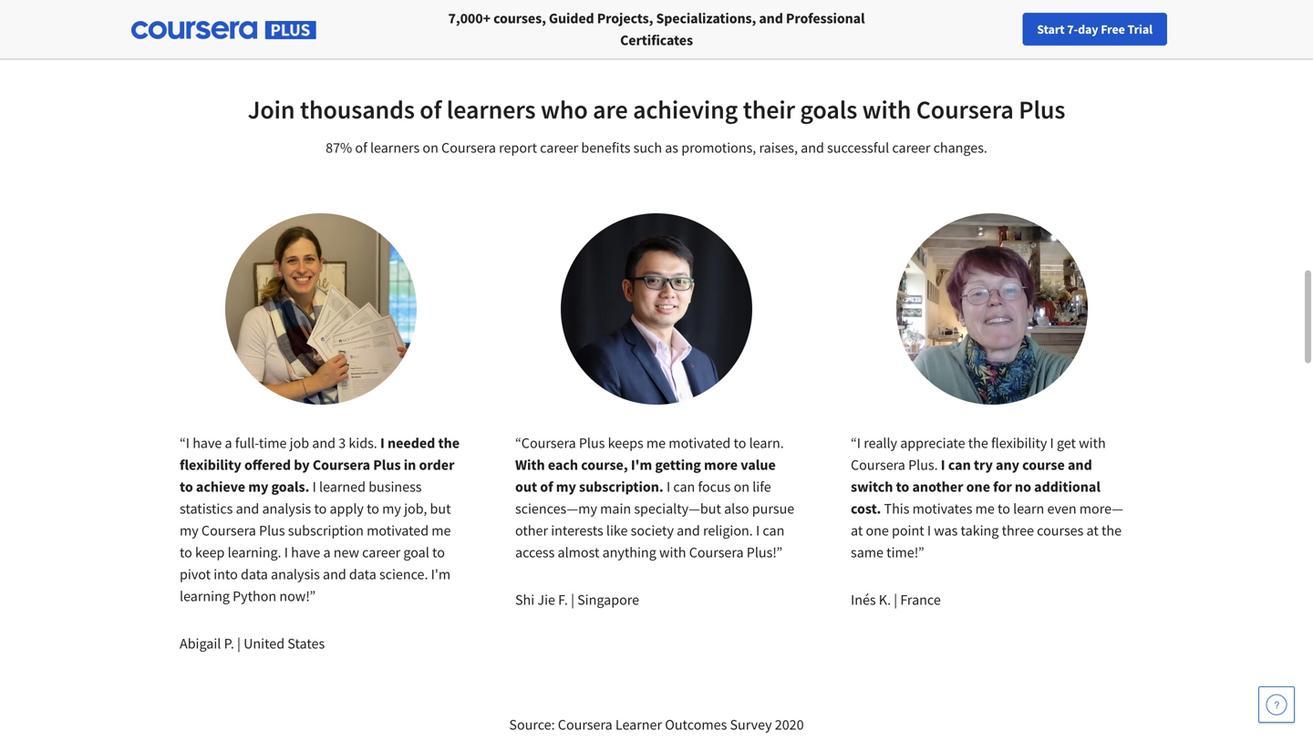 Task type: describe. For each thing, give the bounding box(es) containing it.
one inside this motivates me to learn even more— at one point i was taking three courses at the same time!
[[866, 522, 889, 540]]

value
[[741, 456, 776, 474]]

and inside i can try any course and switch to another one for no additional cost.
[[1068, 456, 1092, 474]]

pivot
[[180, 565, 211, 584]]

was
[[934, 522, 958, 540]]

coursera right source:
[[558, 716, 613, 734]]

inés
[[851, 591, 876, 609]]

achieving
[[633, 93, 738, 125]]

the inside i really appreciate the flexibility i get with coursera plus.
[[968, 434, 988, 452]]

jie
[[538, 591, 555, 609]]

coursera inside i needed the flexibility offered by coursera plus in order to achieve my goals.
[[313, 456, 370, 474]]

i'm inside i learned business statistics and analysis to apply to my job, but my coursera plus subscription motivated me to keep learning. i have a new career goal to pivot into data analysis and data science. i'm learning python now!
[[431, 565, 451, 584]]

no
[[1015, 478, 1031, 496]]

learning.
[[228, 544, 281, 562]]

career
[[1038, 21, 1073, 37]]

more
[[704, 456, 738, 474]]

society
[[631, 522, 674, 540]]

france
[[900, 591, 941, 609]]

report
[[499, 139, 537, 157]]

apply
[[330, 500, 364, 518]]

such
[[633, 139, 662, 157]]

find
[[959, 21, 982, 37]]

i left the get
[[1050, 434, 1054, 452]]

time!
[[887, 544, 918, 562]]

point
[[892, 522, 924, 540]]

i needed the flexibility offered by coursera plus in order to achieve my goals.
[[180, 434, 460, 496]]

i right goals.
[[312, 478, 316, 496]]

find your new career link
[[949, 18, 1082, 41]]

business
[[369, 478, 422, 496]]

science.
[[379, 565, 428, 584]]

plus down start
[[1019, 93, 1066, 125]]

in
[[404, 456, 416, 474]]

me inside coursera plus keeps me motivated to learn. with each course, i'm getting more value out of my subscription.
[[647, 434, 666, 452]]

coursera plus image
[[131, 21, 316, 39]]

python
[[233, 587, 277, 606]]

to right apply
[[367, 500, 379, 518]]

on for life
[[734, 478, 750, 496]]

trial
[[1128, 21, 1153, 37]]

pursue
[[752, 500, 795, 518]]

thousands
[[300, 93, 415, 125]]

i really appreciate the flexibility i get with coursera plus.
[[851, 434, 1106, 474]]

religion.
[[703, 522, 753, 540]]

learner image shi jie f. image
[[561, 213, 752, 405]]

my down statistics
[[180, 522, 199, 540]]

keeps
[[608, 434, 644, 452]]

learning
[[180, 587, 230, 606]]

a inside i learned business statistics and analysis to apply to my job, but my coursera plus subscription motivated me to keep learning. i have a new career goal to pivot into data analysis and data science. i'm learning python now!
[[323, 544, 331, 562]]

i'm inside coursera plus keeps me motivated to learn. with each course, i'm getting more value out of my subscription.
[[631, 456, 652, 474]]

2 horizontal spatial career
[[892, 139, 931, 157]]

into
[[214, 565, 238, 584]]

on for coursera
[[423, 139, 439, 157]]

other
[[515, 522, 548, 540]]

1 at from the left
[[851, 522, 863, 540]]

flexibility inside i needed the flexibility offered by coursera plus in order to achieve my goals.
[[180, 456, 241, 474]]

but
[[430, 500, 451, 518]]

inés k. | france
[[851, 591, 941, 609]]

learn.
[[749, 434, 784, 452]]

learner image inés k. image
[[896, 213, 1088, 405]]

f.
[[558, 591, 568, 609]]

getting
[[655, 456, 701, 474]]

more—
[[1080, 500, 1124, 518]]

| for i learned business statistics and analysis to apply to my job, but my coursera plus subscription motivated me to keep learning. i have a new career goal to pivot into data analysis and data science. i'm learning python now!
[[237, 635, 241, 653]]

shi jie f. | singapore
[[515, 591, 639, 609]]

time
[[259, 434, 287, 452]]

appreciate
[[900, 434, 965, 452]]

to right goal
[[432, 544, 445, 562]]

access
[[515, 544, 555, 562]]

states
[[288, 635, 325, 653]]

coursera inside i really appreciate the flexibility i get with coursera plus.
[[851, 456, 906, 474]]

courses,
[[493, 9, 546, 27]]

abigail p. | united states
[[180, 635, 325, 653]]

new
[[334, 544, 359, 562]]

like
[[606, 522, 628, 540]]

source:
[[509, 716, 555, 734]]

the inside this motivates me to learn even more— at one point i was taking three courses at the same time!
[[1102, 522, 1122, 540]]

who
[[541, 93, 588, 125]]

subscription.
[[579, 478, 664, 496]]

me inside i learned business statistics and analysis to apply to my job, but my coursera plus subscription motivated me to keep learning. i have a new career goal to pivot into data analysis and data science. i'm learning python now!
[[432, 522, 451, 540]]

plus!
[[747, 544, 776, 562]]

almost
[[558, 544, 600, 562]]

start 7-day free trial
[[1037, 21, 1153, 37]]

i right learning.
[[284, 544, 288, 562]]

successful
[[827, 139, 889, 157]]

to up subscription
[[314, 500, 327, 518]]

motivated inside i learned business statistics and analysis to apply to my job, but my coursera plus subscription motivated me to keep learning. i have a new career goal to pivot into data analysis and data science. i'm learning python now!
[[367, 522, 429, 540]]

really
[[864, 434, 897, 452]]

and right 'raises,'
[[801, 139, 824, 157]]

7-
[[1067, 21, 1078, 37]]

have inside i learned business statistics and analysis to apply to my job, but my coursera plus subscription motivated me to keep learning. i have a new career goal to pivot into data analysis and data science. i'm learning python now!
[[291, 544, 320, 562]]

life
[[753, 478, 771, 496]]

their
[[743, 93, 795, 125]]

my inside i needed the flexibility offered by coursera plus in order to achieve my goals.
[[248, 478, 268, 496]]

course
[[1023, 456, 1065, 474]]

additional
[[1034, 478, 1101, 496]]

are
[[593, 93, 628, 125]]

get
[[1057, 434, 1076, 452]]

0 vertical spatial of
[[420, 93, 442, 125]]

1 horizontal spatial career
[[540, 139, 578, 157]]

another
[[912, 478, 963, 496]]

achieve
[[196, 478, 245, 496]]

sciences—my
[[515, 500, 597, 518]]

by
[[294, 456, 310, 474]]

and left 3
[[312, 434, 336, 452]]

as
[[665, 139, 679, 157]]

1 data from the left
[[241, 565, 268, 584]]

free
[[1101, 21, 1125, 37]]

i left the full-
[[186, 434, 190, 452]]

to inside i needed the flexibility offered by coursera plus in order to achieve my goals.
[[180, 478, 193, 496]]

me inside this motivates me to learn even more— at one point i was taking three courses at the same time!
[[976, 500, 995, 518]]

i learned business statistics and analysis to apply to my job, but my coursera plus subscription motivated me to keep learning. i have a new career goal to pivot into data analysis and data science. i'm learning python now!
[[180, 478, 451, 606]]

abigail
[[180, 635, 221, 653]]

goals
[[800, 93, 857, 125]]

coursera plus keeps me motivated to learn. with each course, i'm getting more value out of my subscription.
[[515, 434, 784, 496]]



Task type: locate. For each thing, give the bounding box(es) containing it.
0 horizontal spatial career
[[362, 544, 401, 562]]

focus
[[698, 478, 731, 496]]

a left new
[[323, 544, 331, 562]]

analysis down goals.
[[262, 500, 311, 518]]

coursera down really
[[851, 456, 906, 474]]

can for focus
[[673, 478, 695, 496]]

and down achieve
[[236, 500, 259, 518]]

my down each
[[556, 478, 576, 496]]

1 horizontal spatial have
[[291, 544, 320, 562]]

coursera up each
[[521, 434, 576, 452]]

a
[[225, 434, 232, 452], [323, 544, 331, 562]]

show notifications image
[[1101, 23, 1123, 45]]

0 vertical spatial flexibility
[[991, 434, 1047, 452]]

to down for
[[998, 500, 1010, 518]]

and left professional
[[759, 9, 783, 27]]

with inside i can focus on life sciences—my main specialty—but also pursue other interests like society and religion. i can access almost anything with coursera plus!
[[659, 544, 686, 562]]

1 vertical spatial learners
[[370, 139, 420, 157]]

find your new career
[[959, 21, 1073, 37]]

coursera inside i learned business statistics and analysis to apply to my job, but my coursera plus subscription motivated me to keep learning. i have a new career goal to pivot into data analysis and data science. i'm learning python now!
[[201, 522, 256, 540]]

can
[[948, 456, 971, 474], [673, 478, 695, 496], [763, 522, 785, 540]]

united
[[244, 635, 285, 653]]

1 horizontal spatial |
[[571, 591, 575, 609]]

each
[[548, 456, 578, 474]]

None search field
[[251, 11, 561, 48]]

to left learn.
[[734, 434, 746, 452]]

of right the out
[[540, 478, 553, 496]]

1 horizontal spatial flexibility
[[991, 434, 1047, 452]]

to up statistics
[[180, 478, 193, 496]]

job
[[290, 434, 309, 452]]

the down more—
[[1102, 522, 1122, 540]]

coursera inside i can focus on life sciences—my main specialty—but also pursue other interests like society and religion. i can access almost anything with coursera plus!
[[689, 544, 744, 562]]

motivated down job,
[[367, 522, 429, 540]]

me
[[647, 434, 666, 452], [976, 500, 995, 518], [432, 522, 451, 540]]

motivated up more
[[669, 434, 731, 452]]

switch
[[851, 478, 893, 496]]

p.
[[224, 635, 234, 653]]

0 vertical spatial analysis
[[262, 500, 311, 518]]

data
[[241, 565, 268, 584], [349, 565, 376, 584]]

help center image
[[1266, 694, 1288, 716]]

keep
[[195, 544, 225, 562]]

0 vertical spatial motivated
[[669, 434, 731, 452]]

1 vertical spatial can
[[673, 478, 695, 496]]

0 vertical spatial me
[[647, 434, 666, 452]]

i left was
[[927, 522, 931, 540]]

0 vertical spatial on
[[423, 139, 439, 157]]

on left 'life'
[[734, 478, 750, 496]]

i inside i can try any course and switch to another one for no additional cost.
[[941, 456, 945, 474]]

and
[[759, 9, 783, 27], [801, 139, 824, 157], [312, 434, 336, 452], [1068, 456, 1092, 474], [236, 500, 259, 518], [677, 522, 700, 540], [323, 565, 346, 584]]

the inside i needed the flexibility offered by coursera plus in order to achieve my goals.
[[438, 434, 460, 452]]

1 horizontal spatial motivated
[[669, 434, 731, 452]]

0 horizontal spatial a
[[225, 434, 232, 452]]

motivated inside coursera plus keeps me motivated to learn. with each course, i'm getting more value out of my subscription.
[[669, 434, 731, 452]]

interests
[[551, 522, 603, 540]]

2 vertical spatial can
[[763, 522, 785, 540]]

0 horizontal spatial data
[[241, 565, 268, 584]]

0 horizontal spatial i'm
[[431, 565, 451, 584]]

| right k.
[[894, 591, 898, 609]]

promotions,
[[681, 139, 756, 157]]

coursera down 3
[[313, 456, 370, 474]]

plus left in
[[373, 456, 401, 474]]

0 horizontal spatial flexibility
[[180, 456, 241, 474]]

offered
[[244, 456, 291, 474]]

start 7-day free trial button
[[1023, 13, 1167, 46]]

0 horizontal spatial motivated
[[367, 522, 429, 540]]

plus up course,
[[579, 434, 605, 452]]

i right "kids."
[[380, 434, 385, 452]]

career down who
[[540, 139, 578, 157]]

your
[[985, 21, 1009, 37]]

learners up report
[[447, 93, 536, 125]]

0 horizontal spatial can
[[673, 478, 695, 496]]

and inside i can focus on life sciences—my main specialty—but also pursue other interests like society and religion. i can access almost anything with coursera plus!
[[677, 522, 700, 540]]

of right the thousands
[[420, 93, 442, 125]]

new
[[1011, 21, 1035, 37]]

0 vertical spatial a
[[225, 434, 232, 452]]

career inside i learned business statistics and analysis to apply to my job, but my coursera plus subscription motivated me to keep learning. i have a new career goal to pivot into data analysis and data science. i'm learning python now!
[[362, 544, 401, 562]]

have left the full-
[[193, 434, 222, 452]]

i right plus.
[[941, 456, 945, 474]]

guided
[[549, 9, 594, 27]]

2 vertical spatial me
[[432, 522, 451, 540]]

and down specialty—but
[[677, 522, 700, 540]]

0 horizontal spatial one
[[866, 522, 889, 540]]

learner image abigail p. image
[[225, 213, 417, 405]]

now!
[[279, 587, 309, 606]]

1 vertical spatial of
[[355, 139, 367, 157]]

1 vertical spatial on
[[734, 478, 750, 496]]

with
[[515, 456, 545, 474]]

same
[[851, 544, 884, 562]]

the up order
[[438, 434, 460, 452]]

1 horizontal spatial of
[[420, 93, 442, 125]]

k.
[[879, 591, 891, 609]]

try
[[974, 456, 993, 474]]

with up successful
[[862, 93, 911, 125]]

and down new
[[323, 565, 346, 584]]

at down cost.
[[851, 522, 863, 540]]

1 vertical spatial analysis
[[271, 565, 320, 584]]

can for try
[[948, 456, 971, 474]]

2020
[[775, 716, 804, 734]]

me down but
[[432, 522, 451, 540]]

career
[[540, 139, 578, 157], [892, 139, 931, 157], [362, 544, 401, 562]]

can down pursue
[[763, 522, 785, 540]]

0 vertical spatial have
[[193, 434, 222, 452]]

i left really
[[857, 434, 861, 452]]

on inside i can focus on life sciences—my main specialty—but also pursue other interests like society and religion. i can access almost anything with coursera plus!
[[734, 478, 750, 496]]

certificates
[[620, 31, 693, 49]]

0 horizontal spatial learners
[[370, 139, 420, 157]]

of right 87%
[[355, 139, 367, 157]]

one down try
[[966, 478, 990, 496]]

1 vertical spatial one
[[866, 522, 889, 540]]

1 vertical spatial a
[[323, 544, 331, 562]]

i inside i needed the flexibility offered by coursera plus in order to achieve my goals.
[[380, 434, 385, 452]]

0 horizontal spatial the
[[438, 434, 460, 452]]

on left report
[[423, 139, 439, 157]]

1 horizontal spatial with
[[862, 93, 911, 125]]

can inside i can try any course and switch to another one for no additional cost.
[[948, 456, 971, 474]]

2 horizontal spatial |
[[894, 591, 898, 609]]

to up pivot
[[180, 544, 192, 562]]

with down society
[[659, 544, 686, 562]]

also
[[724, 500, 749, 518]]

coursera up keep
[[201, 522, 256, 540]]

one
[[966, 478, 990, 496], [866, 522, 889, 540]]

and up additional
[[1068, 456, 1092, 474]]

0 horizontal spatial on
[[423, 139, 439, 157]]

at down more—
[[1087, 522, 1099, 540]]

i up specialty—but
[[667, 478, 670, 496]]

i can focus on life sciences—my main specialty—but also pursue other interests like society and religion. i can access almost anything with coursera plus!
[[515, 478, 795, 562]]

coursera left report
[[441, 139, 496, 157]]

my inside coursera plus keeps me motivated to learn. with each course, i'm getting more value out of my subscription.
[[556, 478, 576, 496]]

join
[[248, 93, 295, 125]]

1 vertical spatial with
[[1079, 434, 1106, 452]]

0 horizontal spatial of
[[355, 139, 367, 157]]

with inside i really appreciate the flexibility i get with coursera plus.
[[1079, 434, 1106, 452]]

1 horizontal spatial one
[[966, 478, 990, 496]]

flexibility
[[991, 434, 1047, 452], [180, 456, 241, 474]]

plus
[[1019, 93, 1066, 125], [579, 434, 605, 452], [373, 456, 401, 474], [259, 522, 285, 540]]

| right p.
[[237, 635, 241, 653]]

career up science.
[[362, 544, 401, 562]]

87% of learners on coursera report career benefits such as promotions, raises, and successful career changes.
[[326, 139, 988, 157]]

1 horizontal spatial at
[[1087, 522, 1099, 540]]

a left the full-
[[225, 434, 232, 452]]

analysis up now!
[[271, 565, 320, 584]]

1 vertical spatial flexibility
[[180, 456, 241, 474]]

plus inside i learned business statistics and analysis to apply to my job, but my coursera plus subscription motivated me to keep learning. i have a new career goal to pivot into data analysis and data science. i'm learning python now!
[[259, 522, 285, 540]]

course,
[[581, 456, 628, 474]]

2 horizontal spatial me
[[976, 500, 995, 518]]

out
[[515, 478, 537, 496]]

2 horizontal spatial can
[[948, 456, 971, 474]]

plus inside coursera plus keeps me motivated to learn. with each course, i'm getting more value out of my subscription.
[[579, 434, 605, 452]]

1 vertical spatial motivated
[[367, 522, 429, 540]]

1 horizontal spatial on
[[734, 478, 750, 496]]

i
[[186, 434, 190, 452], [380, 434, 385, 452], [857, 434, 861, 452], [1050, 434, 1054, 452], [941, 456, 945, 474], [312, 478, 316, 496], [667, 478, 670, 496], [756, 522, 760, 540], [927, 522, 931, 540], [284, 544, 288, 562]]

taking
[[961, 522, 999, 540]]

to up this
[[896, 478, 910, 496]]

0 horizontal spatial at
[[851, 522, 863, 540]]

goals.
[[271, 478, 310, 496]]

1 horizontal spatial i'm
[[631, 456, 652, 474]]

7,000+ courses, guided projects, specializations, and professional certificates
[[448, 9, 865, 49]]

to inside coursera plus keeps me motivated to learn. with each course, i'm getting more value out of my subscription.
[[734, 434, 746, 452]]

1 vertical spatial me
[[976, 500, 995, 518]]

2 horizontal spatial with
[[1079, 434, 1106, 452]]

1 horizontal spatial the
[[968, 434, 988, 452]]

can down getting in the bottom of the page
[[673, 478, 695, 496]]

0 horizontal spatial me
[[432, 522, 451, 540]]

professional
[[786, 9, 865, 27]]

plus inside i needed the flexibility offered by coursera plus in order to achieve my goals.
[[373, 456, 401, 474]]

anything
[[602, 544, 656, 562]]

i inside this motivates me to learn even more— at one point i was taking three courses at the same time!
[[927, 522, 931, 540]]

me up taking
[[976, 500, 995, 518]]

2 at from the left
[[1087, 522, 1099, 540]]

0 vertical spatial learners
[[447, 93, 536, 125]]

i up plus!
[[756, 522, 760, 540]]

kids.
[[349, 434, 377, 452]]

of inside coursera plus keeps me motivated to learn. with each course, i'm getting more value out of my subscription.
[[540, 478, 553, 496]]

the up try
[[968, 434, 988, 452]]

one inside i can try any course and switch to another one for no additional cost.
[[966, 478, 990, 496]]

i'm down keeps
[[631, 456, 652, 474]]

singapore
[[577, 591, 639, 609]]

this
[[884, 500, 910, 518]]

one up same
[[866, 522, 889, 540]]

specialty—but
[[634, 500, 721, 518]]

motivated
[[669, 434, 731, 452], [367, 522, 429, 540]]

to inside i can try any course and switch to another one for no additional cost.
[[896, 478, 910, 496]]

2 horizontal spatial of
[[540, 478, 553, 496]]

to inside this motivates me to learn even more— at one point i was taking three courses at the same time!
[[998, 500, 1010, 518]]

1 vertical spatial have
[[291, 544, 320, 562]]

coursera up changes.
[[916, 93, 1014, 125]]

with right the get
[[1079, 434, 1106, 452]]

goal
[[403, 544, 429, 562]]

analysis
[[262, 500, 311, 518], [271, 565, 320, 584]]

me right keeps
[[647, 434, 666, 452]]

0 vertical spatial with
[[862, 93, 911, 125]]

at
[[851, 522, 863, 540], [1087, 522, 1099, 540]]

on
[[423, 139, 439, 157], [734, 478, 750, 496]]

any
[[996, 456, 1020, 474]]

0 horizontal spatial with
[[659, 544, 686, 562]]

to
[[734, 434, 746, 452], [180, 478, 193, 496], [896, 478, 910, 496], [314, 500, 327, 518], [367, 500, 379, 518], [998, 500, 1010, 518], [180, 544, 192, 562], [432, 544, 445, 562]]

can left try
[[948, 456, 971, 474]]

i'm
[[631, 456, 652, 474], [431, 565, 451, 584]]

learners down the thousands
[[370, 139, 420, 157]]

raises,
[[759, 139, 798, 157]]

flexibility up any
[[991, 434, 1047, 452]]

have down subscription
[[291, 544, 320, 562]]

career left changes.
[[892, 139, 931, 157]]

motivates
[[913, 500, 973, 518]]

0 vertical spatial can
[[948, 456, 971, 474]]

1 horizontal spatial me
[[647, 434, 666, 452]]

coursera inside coursera plus keeps me motivated to learn. with each course, i'm getting more value out of my subscription.
[[521, 434, 576, 452]]

flexibility inside i really appreciate the flexibility i get with coursera plus.
[[991, 434, 1047, 452]]

coursera down religion.
[[689, 544, 744, 562]]

1 horizontal spatial can
[[763, 522, 785, 540]]

my down business
[[382, 500, 401, 518]]

plus up learning.
[[259, 522, 285, 540]]

i'm right science.
[[431, 565, 451, 584]]

changes.
[[934, 139, 988, 157]]

1 horizontal spatial learners
[[447, 93, 536, 125]]

order
[[419, 456, 455, 474]]

0 vertical spatial one
[[966, 478, 990, 496]]

learner
[[615, 716, 662, 734]]

coursera image
[[22, 15, 138, 44]]

projects,
[[597, 9, 653, 27]]

3
[[339, 434, 346, 452]]

i have a full-time job and 3 kids.
[[186, 434, 380, 452]]

1 vertical spatial i'm
[[431, 565, 451, 584]]

1 horizontal spatial a
[[323, 544, 331, 562]]

join thousands of learners who are achieving their goals with coursera plus
[[248, 93, 1066, 125]]

0 horizontal spatial have
[[193, 434, 222, 452]]

2 vertical spatial with
[[659, 544, 686, 562]]

my
[[248, 478, 268, 496], [556, 478, 576, 496], [382, 500, 401, 518], [180, 522, 199, 540]]

0 vertical spatial i'm
[[631, 456, 652, 474]]

needed
[[388, 434, 435, 452]]

| right the f.
[[571, 591, 575, 609]]

benefits
[[581, 139, 631, 157]]

data down new
[[349, 565, 376, 584]]

2 data from the left
[[349, 565, 376, 584]]

my down offered
[[248, 478, 268, 496]]

2 vertical spatial of
[[540, 478, 553, 496]]

and inside 7,000+ courses, guided projects, specializations, and professional certificates
[[759, 9, 783, 27]]

shi
[[515, 591, 535, 609]]

2 horizontal spatial the
[[1102, 522, 1122, 540]]

0 horizontal spatial |
[[237, 635, 241, 653]]

| for this motivates me to learn even more— at one point i was taking three courses at the same time!
[[894, 591, 898, 609]]

three
[[1002, 522, 1034, 540]]

data down learning.
[[241, 565, 268, 584]]

1 horizontal spatial data
[[349, 565, 376, 584]]

flexibility up achieve
[[180, 456, 241, 474]]



Task type: vqa. For each thing, say whether or not it's contained in the screenshot.


